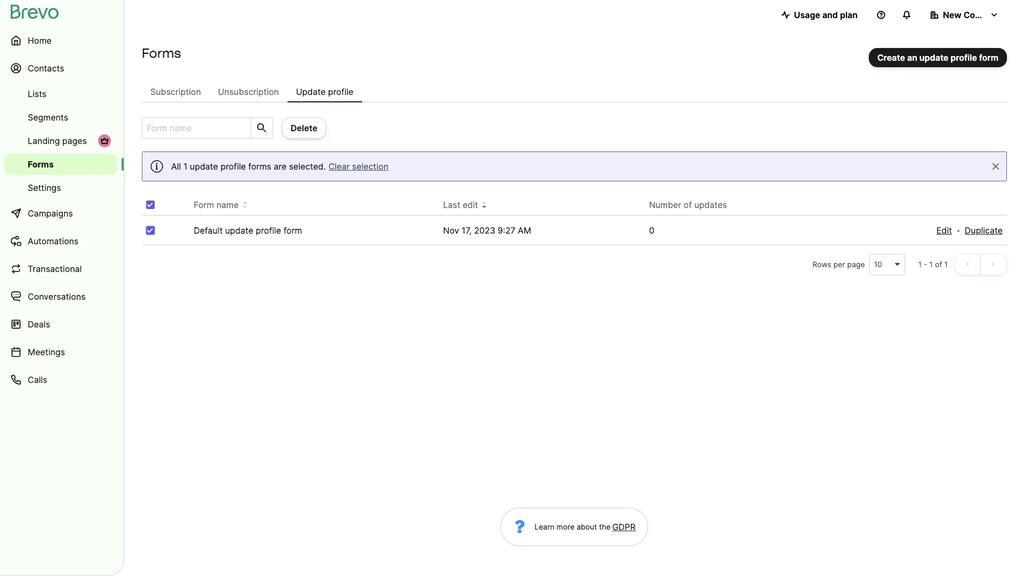 Task type: vqa. For each thing, say whether or not it's contained in the screenshot.
'1'
yes



Task type: locate. For each thing, give the bounding box(es) containing it.
2023
[[474, 225, 496, 236]]

meetings link
[[4, 339, 117, 365]]

profile
[[951, 52, 978, 63], [328, 86, 354, 97], [221, 161, 246, 172], [256, 225, 281, 236]]

forms
[[142, 45, 181, 61], [28, 159, 54, 170]]

profile inside update profile link
[[328, 86, 354, 97]]

1 horizontal spatial of
[[935, 260, 943, 269]]

0 horizontal spatial of
[[684, 200, 692, 210]]

profile inside create an update profile form link
[[951, 52, 978, 63]]

plan
[[840, 10, 858, 20]]

pages
[[62, 136, 87, 146]]

duplicate link
[[965, 224, 1003, 237]]

forms link
[[4, 154, 117, 175]]

17,
[[462, 225, 472, 236]]

rows
[[813, 260, 832, 269]]

0 vertical spatial forms
[[142, 45, 181, 61]]

edit link
[[937, 224, 952, 237]]

update for 1
[[190, 161, 218, 172]]

of
[[684, 200, 692, 210], [935, 260, 943, 269]]

1 - 1 of 1
[[919, 260, 948, 269]]

usage
[[794, 10, 821, 20]]

are
[[274, 161, 287, 172]]

of right -
[[935, 260, 943, 269]]

gdpr link
[[611, 521, 636, 534]]

0
[[649, 225, 655, 236]]

0 vertical spatial of
[[684, 200, 692, 210]]

deals link
[[4, 312, 117, 337]]

all 1 update profile forms are selected. clear selection
[[171, 161, 389, 172]]

conversations link
[[4, 284, 117, 309]]

1 vertical spatial form
[[284, 225, 302, 236]]

update right the all
[[190, 161, 218, 172]]

name
[[217, 200, 239, 210]]

the
[[599, 522, 611, 531]]

of inside button
[[684, 200, 692, 210]]

update down name on the left top of page
[[225, 225, 253, 236]]

0 vertical spatial update
[[920, 52, 949, 63]]

home
[[28, 35, 52, 46]]

number of updates button
[[649, 199, 736, 211]]

form name button
[[194, 199, 247, 211]]

1
[[184, 161, 187, 172], [919, 260, 922, 269], [930, 260, 933, 269], [945, 260, 948, 269]]

contacts
[[28, 63, 64, 74]]

1 horizontal spatial update
[[225, 225, 253, 236]]

0 horizontal spatial form
[[284, 225, 302, 236]]

0 horizontal spatial forms
[[28, 159, 54, 170]]

transactional link
[[4, 256, 117, 282]]

update
[[920, 52, 949, 63], [190, 161, 218, 172], [225, 225, 253, 236]]

new
[[943, 10, 962, 20]]

forms up subscription link
[[142, 45, 181, 61]]

update right an at the right
[[920, 52, 949, 63]]

Campaign name search field
[[142, 118, 247, 138]]

form
[[980, 52, 999, 63], [284, 225, 302, 236]]

updates
[[695, 200, 727, 210]]

2 horizontal spatial update
[[920, 52, 949, 63]]

and
[[823, 10, 838, 20]]

landing
[[28, 136, 60, 146]]

conversations
[[28, 291, 86, 302]]

delete
[[291, 123, 318, 133]]

0 vertical spatial form
[[980, 52, 999, 63]]

1 vertical spatial forms
[[28, 159, 54, 170]]

nov 17, 2023 9:27 am
[[443, 225, 531, 236]]

last edit
[[443, 200, 478, 210]]

update for an
[[920, 52, 949, 63]]

1 vertical spatial of
[[935, 260, 943, 269]]

0 horizontal spatial update
[[190, 161, 218, 172]]

forms down landing
[[28, 159, 54, 170]]

an
[[908, 52, 918, 63]]

create an update profile form link
[[869, 48, 1007, 67]]

update profile
[[296, 86, 354, 97]]

1 horizontal spatial forms
[[142, 45, 181, 61]]

home link
[[4, 28, 117, 53]]

transactional
[[28, 264, 82, 274]]

landing pages link
[[4, 130, 117, 152]]

1 vertical spatial update
[[190, 161, 218, 172]]

number
[[649, 200, 682, 210]]

default update profile form link
[[194, 225, 302, 236]]

search image
[[256, 122, 268, 134]]

of right number
[[684, 200, 692, 210]]

segments link
[[4, 107, 117, 128]]



Task type: describe. For each thing, give the bounding box(es) containing it.
campaigns
[[28, 208, 73, 219]]

gdpr
[[613, 522, 636, 533]]

lists
[[28, 89, 47, 99]]

selected.
[[289, 161, 326, 172]]

deals
[[28, 319, 50, 330]]

create
[[878, 52, 906, 63]]

learn
[[535, 522, 555, 531]]

about
[[577, 522, 597, 531]]

learn more about the gdpr
[[535, 522, 636, 533]]

clear
[[329, 161, 350, 172]]

company
[[964, 10, 1003, 20]]

page
[[848, 260, 865, 269]]

-
[[924, 260, 928, 269]]

selection
[[352, 161, 389, 172]]

update
[[296, 86, 326, 97]]

new company
[[943, 10, 1003, 20]]

search button
[[251, 118, 273, 138]]

automations
[[28, 236, 79, 247]]

last
[[443, 200, 461, 210]]

edit
[[463, 200, 478, 210]]

per
[[834, 260, 846, 269]]

segments
[[28, 112, 68, 123]]

number of updates
[[649, 200, 727, 210]]

usage and plan
[[794, 10, 858, 20]]

usage and plan button
[[773, 4, 867, 26]]

rows per page
[[813, 260, 865, 269]]

2 vertical spatial update
[[225, 225, 253, 236]]

1 horizontal spatial form
[[980, 52, 999, 63]]

update profile link
[[288, 81, 362, 102]]

subscription link
[[142, 81, 210, 102]]

am
[[518, 225, 531, 236]]

calls link
[[4, 367, 117, 393]]

new company button
[[922, 4, 1007, 26]]

9:27
[[498, 225, 516, 236]]

campaigns link
[[4, 201, 117, 226]]

nov
[[443, 225, 459, 236]]

unsubscription
[[218, 86, 279, 97]]

last edit button
[[443, 199, 487, 211]]

contacts link
[[4, 55, 117, 81]]

landing pages
[[28, 136, 87, 146]]

left___rvooi image
[[100, 137, 109, 145]]

default
[[194, 225, 223, 236]]

edit
[[937, 225, 952, 236]]

clear selection link
[[326, 160, 391, 173]]

delete button
[[282, 117, 327, 139]]

duplicate
[[965, 225, 1003, 236]]

subscription
[[150, 86, 201, 97]]

form
[[194, 200, 214, 210]]

meetings
[[28, 347, 65, 358]]

more
[[557, 522, 575, 531]]

form name
[[194, 200, 239, 210]]

forms
[[248, 161, 271, 172]]

create an update profile form
[[878, 52, 999, 63]]

default update profile form
[[194, 225, 302, 236]]

all
[[171, 161, 181, 172]]

lists link
[[4, 83, 117, 105]]

settings link
[[4, 177, 117, 199]]

settings
[[28, 182, 61, 193]]

automations link
[[4, 228, 117, 254]]

calls
[[28, 375, 47, 385]]

unsubscription link
[[210, 81, 288, 102]]



